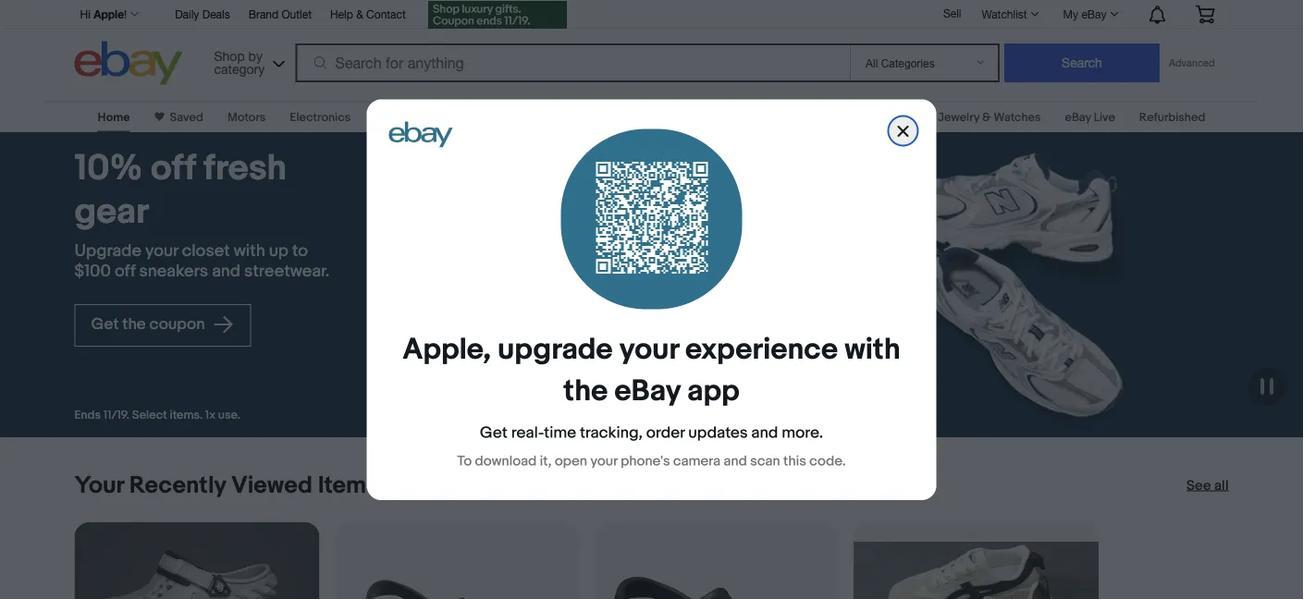 Task type: locate. For each thing, give the bounding box(es) containing it.
10% off fresh gear link
[[74, 147, 341, 234]]

outlet
[[282, 7, 312, 20]]

use.
[[218, 409, 241, 423]]

0 horizontal spatial get
[[91, 315, 119, 334]]

& right business
[[853, 110, 862, 124]]

contact
[[366, 7, 406, 20]]

1x
[[205, 409, 216, 423]]

apple, upgrade your experience with the ebay app element
[[403, 332, 901, 410]]

2 vertical spatial and
[[724, 453, 747, 470]]

upgrade
[[498, 332, 613, 368]]

1 vertical spatial off
[[115, 262, 136, 282]]

1 vertical spatial and
[[752, 423, 778, 443]]

2 vertical spatial your
[[591, 453, 618, 470]]

off
[[151, 147, 196, 190], [115, 262, 136, 282]]

watchlist link
[[972, 3, 1048, 25]]

1 vertical spatial get
[[480, 423, 508, 443]]

ends
[[74, 409, 101, 423]]

with inside 10% off fresh gear upgrade your closet with up to $100 off sneakers and streetwear.
[[234, 241, 265, 261]]

to
[[457, 453, 472, 470]]

advanced
[[1169, 57, 1215, 69]]

daily
[[175, 7, 199, 20]]

get up download
[[480, 423, 508, 443]]

1 horizontal spatial with
[[845, 332, 901, 368]]

my ebay
[[1063, 7, 1107, 20]]

0 vertical spatial the
[[122, 315, 146, 334]]

collectibles
[[375, 110, 442, 124]]

help & contact link
[[330, 5, 406, 25]]

with inside apple, upgrade your experience with the ebay app
[[845, 332, 901, 368]]

0 horizontal spatial &
[[356, 7, 363, 20]]

the left coupon
[[122, 315, 146, 334]]

jewelry & watches link
[[938, 110, 1041, 124]]

streetwear.
[[244, 262, 330, 282]]

business
[[802, 110, 850, 124]]

see all link
[[1187, 476, 1229, 495]]

fresh
[[204, 147, 287, 190]]

& right help
[[356, 7, 363, 20]]

0 vertical spatial get
[[91, 315, 119, 334]]

your
[[74, 471, 124, 500]]

motors link
[[227, 110, 266, 124]]

the
[[122, 315, 146, 334], [564, 373, 608, 410]]

help
[[330, 7, 353, 20]]

get
[[91, 315, 119, 334], [480, 423, 508, 443]]

1 horizontal spatial and
[[724, 453, 747, 470]]

& for jewelry
[[983, 110, 991, 124]]

home
[[98, 110, 130, 124]]

& right jewelry
[[983, 110, 991, 124]]

1 horizontal spatial off
[[151, 147, 196, 190]]

apple,
[[403, 332, 491, 368]]

1 horizontal spatial the
[[564, 373, 608, 410]]

banner
[[74, 0, 1229, 90]]

1 horizontal spatial get
[[480, 423, 508, 443]]

phone's
[[621, 453, 670, 470]]

none submit inside banner
[[1005, 43, 1160, 82]]

and
[[212, 262, 241, 282], [752, 423, 778, 443], [724, 453, 747, 470]]

your up get real-time tracking, order updates and more. element
[[620, 332, 679, 368]]

code.
[[810, 453, 846, 470]]

ebay left live
[[1065, 110, 1091, 124]]

0 vertical spatial off
[[151, 147, 196, 190]]

ebay up get real-time tracking, order updates and more. element
[[615, 373, 681, 410]]

0 horizontal spatial off
[[115, 262, 136, 282]]

ebay right the my
[[1082, 7, 1107, 20]]

your down tracking,
[[591, 453, 618, 470]]

1 vertical spatial your
[[620, 332, 679, 368]]

brand outlet
[[249, 7, 312, 20]]

off down upgrade
[[115, 262, 136, 282]]

0 horizontal spatial with
[[234, 241, 265, 261]]

to
[[292, 241, 308, 261]]

it,
[[540, 453, 552, 470]]

up
[[269, 241, 289, 261]]

2 horizontal spatial &
[[983, 110, 991, 124]]

banner containing sell
[[74, 0, 1229, 90]]

&
[[356, 7, 363, 20], [853, 110, 862, 124], [983, 110, 991, 124]]

get down $100
[[91, 315, 119, 334]]

coupon
[[149, 315, 205, 334]]

with
[[234, 241, 265, 261], [845, 332, 901, 368]]

saved link
[[164, 110, 203, 124]]

the up time
[[564, 373, 608, 410]]

business & industrial link
[[802, 110, 914, 124]]

ebay
[[1082, 7, 1107, 20], [1065, 110, 1091, 124], [615, 373, 681, 410]]

tracking,
[[580, 423, 643, 443]]

1 vertical spatial the
[[564, 373, 608, 410]]

0 horizontal spatial your
[[145, 241, 178, 261]]

off down saved link
[[151, 147, 196, 190]]

download
[[475, 453, 537, 470]]

2 vertical spatial ebay
[[615, 373, 681, 410]]

ebay inside my ebay link
[[1082, 7, 1107, 20]]

apple, upgrade your experience with the ebay app dialog
[[0, 0, 1303, 599]]

your inside 10% off fresh gear upgrade your closet with up to $100 off sneakers and streetwear.
[[145, 241, 178, 261]]

ebay inside apple, upgrade your experience with the ebay app
[[615, 373, 681, 410]]

get inside apple, upgrade your experience with the ebay app dialog
[[480, 423, 508, 443]]

and up scan
[[752, 423, 778, 443]]

brand outlet link
[[249, 5, 312, 25]]

1 vertical spatial ebay
[[1065, 110, 1091, 124]]

0 horizontal spatial and
[[212, 262, 241, 282]]

order
[[646, 423, 685, 443]]

0 vertical spatial with
[[234, 241, 265, 261]]

refurbished link
[[1140, 110, 1206, 124]]

live
[[1094, 110, 1115, 124]]

0 vertical spatial ebay
[[1082, 7, 1107, 20]]

saved
[[170, 110, 203, 124]]

electronics
[[290, 110, 351, 124]]

your up sneakers
[[145, 241, 178, 261]]

None submit
[[1005, 43, 1160, 82]]

& inside help & contact link
[[356, 7, 363, 20]]

collectibles link
[[375, 110, 442, 124]]

& for help
[[356, 7, 363, 20]]

0 vertical spatial and
[[212, 262, 241, 282]]

see all
[[1187, 477, 1229, 494]]

ebay live
[[1065, 110, 1115, 124]]

1 horizontal spatial &
[[853, 110, 862, 124]]

account navigation
[[74, 0, 1229, 31]]

2 horizontal spatial and
[[752, 423, 778, 443]]

your recently viewed items
[[74, 471, 378, 500]]

1 vertical spatial with
[[845, 332, 901, 368]]

and down closet
[[212, 262, 241, 282]]

0 horizontal spatial the
[[122, 315, 146, 334]]

get for get real-time tracking, order updates and more.
[[480, 423, 508, 443]]

2 horizontal spatial your
[[620, 332, 679, 368]]

jewelry
[[938, 110, 980, 124]]

your
[[145, 241, 178, 261], [620, 332, 679, 368], [591, 453, 618, 470]]

viewed
[[231, 471, 313, 500]]

watches
[[994, 110, 1041, 124]]

refurbished
[[1140, 110, 1206, 124]]

11/19.
[[103, 409, 129, 423]]

0 vertical spatial your
[[145, 241, 178, 261]]

ebay live link
[[1065, 110, 1115, 124]]

and left scan
[[724, 453, 747, 470]]

select
[[132, 409, 167, 423]]



Task type: describe. For each thing, give the bounding box(es) containing it.
see
[[1187, 477, 1212, 494]]

watchlist
[[982, 7, 1027, 20]]

help & contact
[[330, 7, 406, 20]]

daily deals
[[175, 7, 230, 20]]

time
[[544, 423, 576, 443]]

items.
[[170, 409, 203, 423]]

electronics link
[[290, 110, 351, 124]]

upgrade
[[74, 241, 141, 261]]

ends 11/19. select items. 1x use.
[[74, 409, 241, 423]]

get the coupon link
[[74, 304, 251, 347]]

camera
[[673, 453, 721, 470]]

sell link
[[935, 7, 970, 20]]

updates
[[688, 423, 748, 443]]

closet
[[182, 241, 230, 261]]

to download it, open your phone's camera and scan this code.
[[457, 453, 846, 470]]

motors
[[227, 110, 266, 124]]

my ebay link
[[1053, 3, 1127, 25]]

brand
[[249, 7, 279, 20]]

to download it, open your phone's camera and scan this code. element
[[457, 453, 846, 470]]

advanced link
[[1160, 44, 1224, 81]]

daily deals link
[[175, 5, 230, 25]]

get the coupon image
[[428, 1, 567, 29]]

app
[[687, 373, 740, 410]]

experience
[[685, 332, 838, 368]]

open
[[555, 453, 587, 470]]

sneakers
[[139, 262, 208, 282]]

get for get the coupon
[[91, 315, 119, 334]]

your recently viewed items link
[[74, 471, 378, 500]]

the inside apple, upgrade your experience with the ebay app
[[564, 373, 608, 410]]

deals
[[202, 7, 230, 20]]

all
[[1215, 477, 1229, 494]]

$100
[[74, 262, 111, 282]]

more.
[[782, 423, 823, 443]]

real-
[[511, 423, 544, 443]]

jewelry & watches
[[938, 110, 1041, 124]]

sell
[[943, 7, 962, 20]]

get the coupon
[[91, 315, 209, 334]]

business & industrial
[[802, 110, 914, 124]]

1 horizontal spatial your
[[591, 453, 618, 470]]

10%
[[74, 147, 143, 190]]

my
[[1063, 7, 1079, 20]]

industrial
[[864, 110, 914, 124]]

and inside 10% off fresh gear upgrade your closet with up to $100 off sneakers and streetwear.
[[212, 262, 241, 282]]

get real-time tracking, order updates and more.
[[480, 423, 823, 443]]

items
[[318, 471, 378, 500]]

scan
[[750, 453, 780, 470]]

gear
[[74, 190, 149, 233]]

10% off fresh gear upgrade your closet with up to $100 off sneakers and streetwear.
[[74, 147, 330, 282]]

& for business
[[853, 110, 862, 124]]

your shopping cart image
[[1195, 5, 1216, 23]]

apple, upgrade your experience with the ebay app
[[403, 332, 901, 410]]

recently
[[129, 471, 226, 500]]

your inside apple, upgrade your experience with the ebay app
[[620, 332, 679, 368]]

this
[[784, 453, 806, 470]]

get real-time tracking, order updates and more. element
[[480, 423, 823, 443]]



Task type: vqa. For each thing, say whether or not it's contained in the screenshot.
the leftmost tires
no



